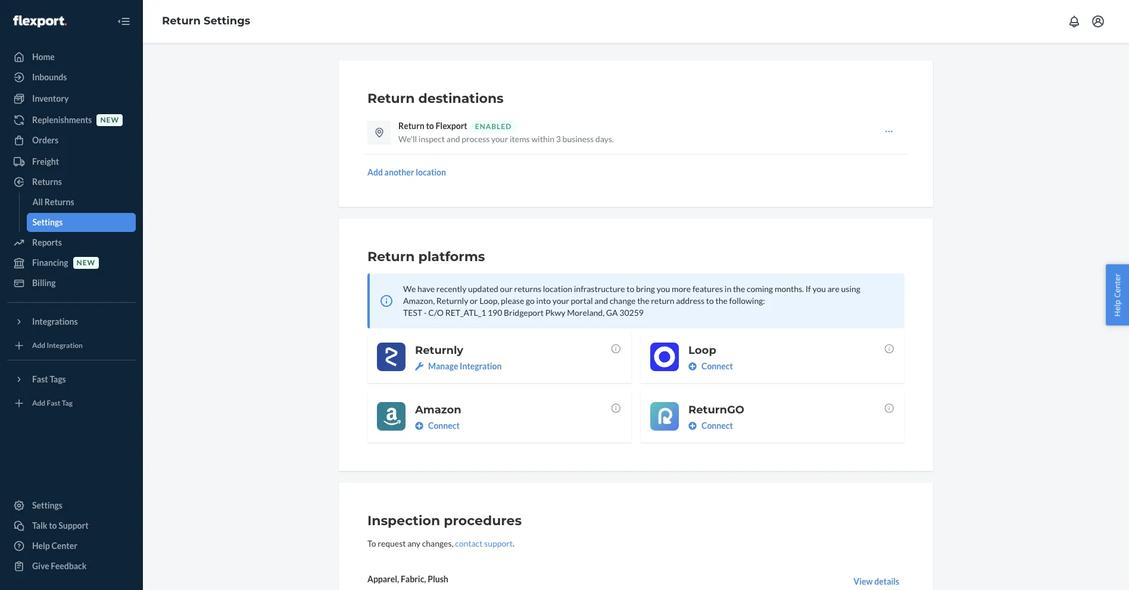 Task type: vqa. For each thing, say whether or not it's contained in the screenshot.
The Financing
yes



Task type: locate. For each thing, give the bounding box(es) containing it.
connect button
[[688, 361, 733, 373], [415, 420, 460, 432]]

we
[[403, 284, 416, 294]]

0 vertical spatial settings
[[204, 14, 250, 27]]

1 horizontal spatial location
[[543, 284, 572, 294]]

integration right manage
[[460, 361, 502, 372]]

flexport logo image
[[13, 15, 67, 27]]

freight
[[32, 157, 59, 167]]

add inside add another location button
[[367, 167, 383, 177]]

connect button for loop
[[688, 361, 733, 373]]

2 vertical spatial settings
[[32, 501, 63, 511]]

fast left tags
[[32, 375, 48, 385]]

1 horizontal spatial help
[[1112, 300, 1123, 317]]

fast left tag
[[47, 399, 60, 408]]

to request any changes, contact support .
[[367, 539, 515, 549]]

integrations button
[[7, 313, 136, 332]]

plus circle image for amazon
[[415, 422, 423, 431]]

1 horizontal spatial center
[[1112, 274, 1123, 298]]

connect down loop
[[702, 361, 733, 372]]

add inside add integration link
[[32, 341, 45, 350]]

you right if
[[813, 284, 826, 294]]

connect button for amazon
[[415, 420, 460, 432]]

plush
[[428, 575, 448, 585]]

into
[[536, 296, 551, 306]]

are
[[828, 284, 840, 294]]

1 vertical spatial help
[[32, 541, 50, 551]]

to down features on the top
[[706, 296, 714, 306]]

open notifications image
[[1067, 14, 1081, 29]]

help
[[1112, 300, 1123, 317], [32, 541, 50, 551]]

location up into
[[543, 284, 572, 294]]

connect button down loop
[[688, 361, 733, 373]]

your down enabled
[[491, 134, 508, 144]]

recently
[[436, 284, 467, 294]]

the down the bring
[[637, 296, 649, 306]]

your
[[491, 134, 508, 144], [552, 296, 569, 306]]

the
[[733, 284, 745, 294], [637, 296, 649, 306], [716, 296, 728, 306]]

support
[[484, 539, 513, 549]]

c/o
[[428, 308, 444, 318]]

1 vertical spatial connect button
[[415, 420, 460, 432]]

0 horizontal spatial new
[[77, 259, 95, 268]]

ret_atl_1
[[445, 308, 486, 318]]

1 vertical spatial integration
[[460, 361, 502, 372]]

and
[[447, 134, 460, 144], [595, 296, 608, 306]]

help inside help center button
[[1112, 300, 1123, 317]]

to
[[426, 121, 434, 131], [627, 284, 634, 294], [706, 296, 714, 306], [49, 521, 57, 531]]

the down the in
[[716, 296, 728, 306]]

0 horizontal spatial help
[[32, 541, 50, 551]]

your inside we have recently updated our returns location infrastructure to bring you more features in the coming months. if you are using amazon, returnly or loop, please go into your portal and change the return address to the following: test - c/o ret_atl_1 190 bridgeport pkwy moreland, ga 30259
[[552, 296, 569, 306]]

new
[[100, 116, 119, 125], [77, 259, 95, 268]]

fast inside dropdown button
[[32, 375, 48, 385]]

location
[[416, 167, 446, 177], [543, 284, 572, 294]]

inbounds link
[[7, 68, 136, 87]]

1 vertical spatial help center
[[32, 541, 77, 551]]

2 vertical spatial add
[[32, 399, 45, 408]]

1 vertical spatial returns
[[44, 197, 74, 207]]

1 vertical spatial location
[[543, 284, 572, 294]]

return for return to flexport
[[398, 121, 424, 131]]

to up inspect
[[426, 121, 434, 131]]

integration down integrations 'dropdown button'
[[47, 341, 83, 350]]

return platforms
[[367, 249, 485, 265]]

add down fast tags
[[32, 399, 45, 408]]

0 vertical spatial integration
[[47, 341, 83, 350]]

connect down amazon
[[428, 421, 460, 431]]

location right another
[[416, 167, 446, 177]]

you up return at the right bottom
[[657, 284, 670, 294]]

0 horizontal spatial integration
[[47, 341, 83, 350]]

0 vertical spatial help center
[[1112, 274, 1123, 317]]

help center
[[1112, 274, 1123, 317], [32, 541, 77, 551]]

add down integrations
[[32, 341, 45, 350]]

settings link
[[27, 213, 136, 232], [7, 497, 136, 516]]

updated
[[468, 284, 498, 294]]

we'll inspect and process your items within 3 business days.
[[398, 134, 614, 144]]

returnly down recently
[[436, 296, 468, 306]]

0 vertical spatial fast
[[32, 375, 48, 385]]

have
[[418, 284, 435, 294]]

return for return destinations
[[367, 91, 415, 107]]

0 horizontal spatial you
[[657, 284, 670, 294]]

1 horizontal spatial new
[[100, 116, 119, 125]]

0 vertical spatial settings link
[[27, 213, 136, 232]]

to up change
[[627, 284, 634, 294]]

to inside button
[[49, 521, 57, 531]]

returngo
[[688, 404, 744, 417]]

connect for amazon
[[428, 421, 460, 431]]

months.
[[775, 284, 804, 294]]

plus circle image for loop
[[688, 363, 697, 371]]

return settings link
[[162, 14, 250, 27]]

2 horizontal spatial the
[[733, 284, 745, 294]]

1 vertical spatial your
[[552, 296, 569, 306]]

0 horizontal spatial location
[[416, 167, 446, 177]]

apparel,
[[367, 575, 399, 585]]

1 horizontal spatial integration
[[460, 361, 502, 372]]

plus circle image
[[688, 363, 697, 371], [415, 422, 423, 431]]

2 you from the left
[[813, 284, 826, 294]]

change
[[610, 296, 636, 306]]

0 vertical spatial returns
[[32, 177, 62, 187]]

0 vertical spatial help
[[1112, 300, 1123, 317]]

add
[[367, 167, 383, 177], [32, 341, 45, 350], [32, 399, 45, 408]]

view details
[[854, 577, 899, 587]]

add inside add fast tag link
[[32, 399, 45, 408]]

0 vertical spatial location
[[416, 167, 446, 177]]

1 horizontal spatial the
[[716, 296, 728, 306]]

add for add fast tag
[[32, 399, 45, 408]]

0 vertical spatial add
[[367, 167, 383, 177]]

settings link up support
[[7, 497, 136, 516]]

1 vertical spatial new
[[77, 259, 95, 268]]

return
[[162, 14, 201, 27], [367, 91, 415, 107], [398, 121, 424, 131], [367, 249, 415, 265]]

or
[[470, 296, 478, 306]]

0 horizontal spatial plus circle image
[[415, 422, 423, 431]]

orders
[[32, 135, 58, 145]]

1 vertical spatial settings link
[[7, 497, 136, 516]]

0 vertical spatial center
[[1112, 274, 1123, 298]]

returns
[[514, 284, 541, 294]]

fast tags button
[[7, 370, 136, 389]]

0 vertical spatial returnly
[[436, 296, 468, 306]]

new up orders 'link'
[[100, 116, 119, 125]]

contact support link
[[455, 539, 513, 549]]

using
[[841, 284, 860, 294]]

add left another
[[367, 167, 383, 177]]

returns down freight in the left of the page
[[32, 177, 62, 187]]

amazon,
[[403, 296, 435, 306]]

new down reports link
[[77, 259, 95, 268]]

0 vertical spatial and
[[447, 134, 460, 144]]

fast tags
[[32, 375, 66, 385]]

0 vertical spatial your
[[491, 134, 508, 144]]

go
[[526, 296, 535, 306]]

add integration
[[32, 341, 83, 350]]

1 vertical spatial and
[[595, 296, 608, 306]]

the right the in
[[733, 284, 745, 294]]

0 vertical spatial new
[[100, 116, 119, 125]]

1 horizontal spatial you
[[813, 284, 826, 294]]

integration inside button
[[460, 361, 502, 372]]

return destinations
[[367, 91, 504, 107]]

billing
[[32, 278, 56, 288]]

0 horizontal spatial help center
[[32, 541, 77, 551]]

1 horizontal spatial and
[[595, 296, 608, 306]]

0 vertical spatial connect button
[[688, 361, 733, 373]]

connect
[[702, 361, 733, 372], [428, 421, 460, 431], [702, 421, 733, 431]]

plus circle image down amazon
[[415, 422, 423, 431]]

to right talk
[[49, 521, 57, 531]]

center
[[1112, 274, 1123, 298], [51, 541, 77, 551]]

wrench image
[[415, 363, 423, 371]]

settings link down all returns link
[[27, 213, 136, 232]]

loop
[[688, 344, 716, 357]]

connect button down amazon
[[415, 420, 460, 432]]

1 vertical spatial center
[[51, 541, 77, 551]]

1 horizontal spatial help center
[[1112, 274, 1123, 317]]

returnly up manage
[[415, 344, 463, 357]]

details
[[874, 577, 899, 587]]

0 horizontal spatial and
[[447, 134, 460, 144]]

and down infrastructure
[[595, 296, 608, 306]]

close navigation image
[[117, 14, 131, 29]]

plus circle image
[[688, 422, 697, 431]]

flexport
[[436, 121, 467, 131]]

reports
[[32, 238, 62, 248]]

0 vertical spatial plus circle image
[[688, 363, 697, 371]]

and down flexport
[[447, 134, 460, 144]]

1 vertical spatial add
[[32, 341, 45, 350]]

help inside help center link
[[32, 541, 50, 551]]

returns right all
[[44, 197, 74, 207]]

all returns link
[[27, 193, 136, 212]]

1 horizontal spatial your
[[552, 296, 569, 306]]

1 vertical spatial fast
[[47, 399, 60, 408]]

0 horizontal spatial your
[[491, 134, 508, 144]]

connect down returngo at the right
[[702, 421, 733, 431]]

1 horizontal spatial connect button
[[688, 361, 733, 373]]

support
[[59, 521, 89, 531]]

1 horizontal spatial plus circle image
[[688, 363, 697, 371]]

enabled
[[475, 122, 512, 131]]

1 vertical spatial plus circle image
[[415, 422, 423, 431]]

integration
[[47, 341, 83, 350], [460, 361, 502, 372]]

you
[[657, 284, 670, 294], [813, 284, 826, 294]]

your up "pkwy"
[[552, 296, 569, 306]]

plus circle image down loop
[[688, 363, 697, 371]]

0 horizontal spatial connect button
[[415, 420, 460, 432]]

new for replenishments
[[100, 116, 119, 125]]

orders link
[[7, 131, 136, 150]]



Task type: describe. For each thing, give the bounding box(es) containing it.
location inside button
[[416, 167, 446, 177]]

add for add another location
[[367, 167, 383, 177]]

pkwy
[[545, 308, 565, 318]]

in
[[725, 284, 731, 294]]

manage
[[428, 361, 458, 372]]

amazon
[[415, 404, 461, 417]]

inbounds
[[32, 72, 67, 82]]

new for financing
[[77, 259, 95, 268]]

talk to support
[[32, 521, 89, 531]]

talk to support button
[[7, 517, 136, 536]]

our
[[500, 284, 513, 294]]

test
[[403, 308, 422, 318]]

0 horizontal spatial center
[[51, 541, 77, 551]]

more
[[672, 284, 691, 294]]

business
[[563, 134, 594, 144]]

ga
[[606, 308, 618, 318]]

view details button
[[854, 576, 899, 588]]

return for return platforms
[[367, 249, 415, 265]]

within
[[531, 134, 554, 144]]

following:
[[729, 296, 765, 306]]

another
[[384, 167, 414, 177]]

connect link
[[688, 420, 895, 432]]

give feedback button
[[7, 557, 136, 576]]

view
[[854, 577, 873, 587]]

inventory link
[[7, 89, 136, 108]]

manage integration
[[428, 361, 502, 372]]

apparel, fabric, plush
[[367, 575, 448, 585]]

return to flexport
[[398, 121, 467, 131]]

all returns
[[32, 197, 74, 207]]

procedures
[[444, 513, 522, 529]]

if
[[806, 284, 811, 294]]

billing link
[[7, 274, 136, 293]]

add fast tag
[[32, 399, 73, 408]]

add fast tag link
[[7, 394, 136, 413]]

help center link
[[7, 537, 136, 556]]

feedback
[[51, 562, 87, 572]]

integration for add integration
[[47, 341, 83, 350]]

talk
[[32, 521, 47, 531]]

return settings
[[162, 14, 250, 27]]

190
[[488, 308, 502, 318]]

.
[[513, 539, 515, 549]]

home
[[32, 52, 55, 62]]

days.
[[595, 134, 614, 144]]

fabric,
[[401, 575, 426, 585]]

address
[[676, 296, 705, 306]]

items
[[510, 134, 530, 144]]

return for return settings
[[162, 14, 201, 27]]

open account menu image
[[1091, 14, 1105, 29]]

connect for loop
[[702, 361, 733, 372]]

we have recently updated our returns location infrastructure to bring you more features in the coming months. if you are using amazon, returnly or loop, please go into your portal and change the return address to the following: test - c/o ret_atl_1 190 bridgeport pkwy moreland, ga 30259
[[403, 284, 860, 318]]

integrations
[[32, 317, 78, 327]]

add another location button
[[367, 167, 446, 179]]

integration for manage integration
[[460, 361, 502, 372]]

freight link
[[7, 152, 136, 172]]

moreland,
[[567, 308, 605, 318]]

please
[[501, 296, 524, 306]]

inspect
[[419, 134, 445, 144]]

inspection procedures
[[367, 513, 522, 529]]

return
[[651, 296, 674, 306]]

bring
[[636, 284, 655, 294]]

center inside button
[[1112, 274, 1123, 298]]

loop,
[[479, 296, 499, 306]]

home link
[[7, 48, 136, 67]]

all
[[32, 197, 43, 207]]

and inside we have recently updated our returns location infrastructure to bring you more features in the coming months. if you are using amazon, returnly or loop, please go into your portal and change the return address to the following: test - c/o ret_atl_1 190 bridgeport pkwy moreland, ga 30259
[[595, 296, 608, 306]]

30259
[[620, 308, 644, 318]]

add integration link
[[7, 336, 136, 356]]

add another location
[[367, 167, 446, 177]]

infrastructure
[[574, 284, 625, 294]]

request
[[378, 539, 406, 549]]

tag
[[62, 399, 73, 408]]

platforms
[[418, 249, 485, 265]]

1 vertical spatial settings
[[32, 217, 63, 227]]

destinations
[[418, 91, 504, 107]]

inventory
[[32, 93, 69, 104]]

1 you from the left
[[657, 284, 670, 294]]

contact
[[455, 539, 483, 549]]

any
[[407, 539, 420, 549]]

3
[[556, 134, 561, 144]]

-
[[424, 308, 427, 318]]

to
[[367, 539, 376, 549]]

location inside we have recently updated our returns location infrastructure to bring you more features in the coming months. if you are using amazon, returnly or loop, please go into your portal and change the return address to the following: test - c/o ret_atl_1 190 bridgeport pkwy moreland, ga 30259
[[543, 284, 572, 294]]

0 horizontal spatial the
[[637, 296, 649, 306]]

returnly inside we have recently updated our returns location infrastructure to bring you more features in the coming months. if you are using amazon, returnly or loop, please go into your portal and change the return address to the following: test - c/o ret_atl_1 190 bridgeport pkwy moreland, ga 30259
[[436, 296, 468, 306]]

give feedback
[[32, 562, 87, 572]]

add for add integration
[[32, 341, 45, 350]]

1 vertical spatial returnly
[[415, 344, 463, 357]]

features
[[693, 284, 723, 294]]

help center inside button
[[1112, 274, 1123, 317]]

inspection
[[367, 513, 440, 529]]

changes,
[[422, 539, 453, 549]]

financing
[[32, 258, 68, 268]]

tags
[[50, 375, 66, 385]]

help center button
[[1106, 265, 1129, 326]]

we'll
[[398, 134, 417, 144]]

give
[[32, 562, 49, 572]]

process
[[462, 134, 490, 144]]



